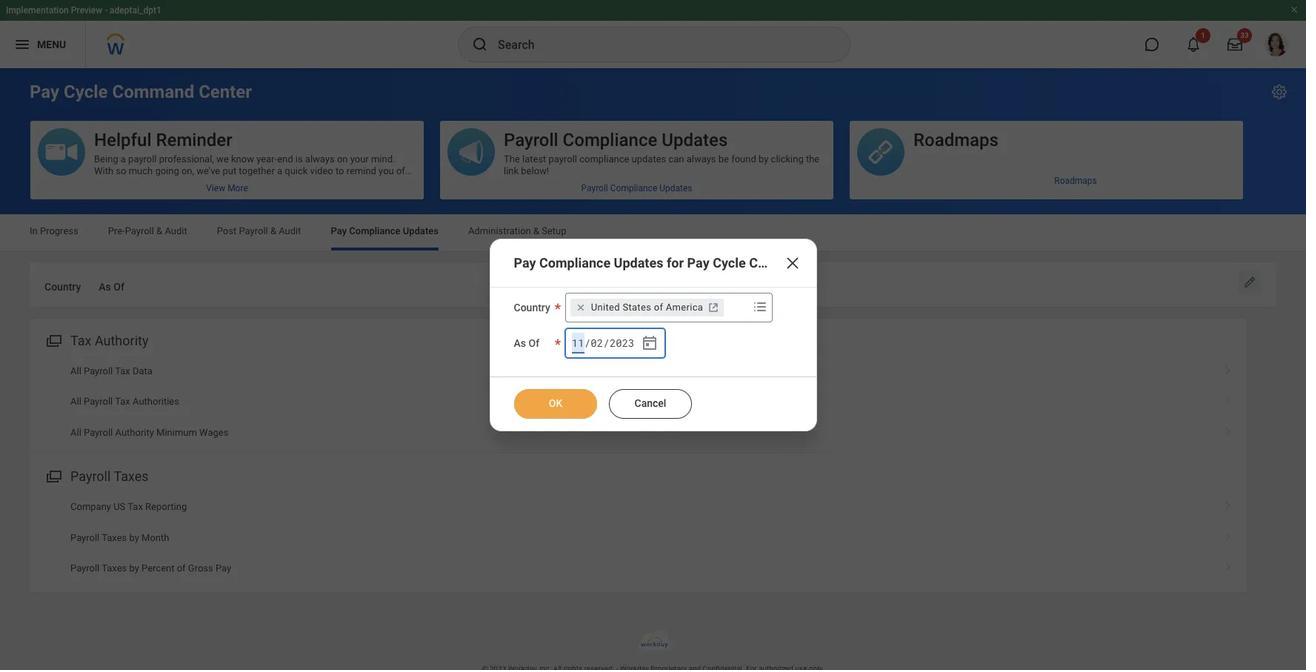 Task type: locate. For each thing, give the bounding box(es) containing it.
menu group image left 'payroll taxes'
[[43, 466, 63, 486]]

to down on
[[336, 165, 344, 176]]

0 horizontal spatial cycle
[[64, 82, 108, 102]]

we
[[217, 153, 229, 165]]

implementation preview -   adeptai_dpt1
[[6, 5, 161, 16]]

all down all payroll tax data
[[70, 396, 81, 407]]

2 vertical spatial by
[[129, 563, 139, 574]]

all inside all payroll tax authorities 'link'
[[70, 396, 81, 407]]

preview
[[71, 5, 102, 16]]

a down end
[[277, 165, 282, 176]]

a up so
[[121, 153, 126, 165]]

month
[[142, 532, 169, 543]]

minimum
[[156, 427, 197, 438]]

command up "prompts" image
[[750, 255, 811, 271]]

tax inside 'link'
[[115, 396, 130, 407]]

of left 11
[[529, 337, 540, 349]]

pre-
[[108, 225, 125, 236]]

chevron right image for payroll taxes by percent of gross pay
[[1219, 557, 1239, 572]]

command
[[112, 82, 194, 102], [750, 255, 811, 271]]

your up remind at left
[[350, 153, 369, 165]]

payroll
[[504, 130, 559, 150], [582, 183, 608, 193], [125, 225, 154, 236], [239, 225, 268, 236], [84, 365, 113, 376], [84, 396, 113, 407], [84, 427, 113, 438], [70, 469, 111, 484], [70, 532, 100, 543], [70, 563, 100, 574]]

updates
[[662, 130, 728, 150], [660, 183, 693, 193], [403, 225, 439, 236], [614, 255, 664, 271]]

country left x small image
[[514, 302, 551, 314]]

all for all payroll tax data
[[70, 365, 81, 376]]

all inside the all payroll tax data "link"
[[70, 365, 81, 376]]

cycle
[[64, 82, 108, 102], [713, 255, 746, 271]]

0 horizontal spatial roadmaps
[[914, 130, 999, 150]]

list for tax authority
[[30, 356, 1248, 448]]

0 vertical spatial authority
[[95, 333, 149, 348]]

0 horizontal spatial center
[[199, 82, 252, 102]]

2 horizontal spatial &
[[534, 225, 540, 236]]

helpful
[[94, 130, 152, 150]]

1 list from the top
[[30, 356, 1248, 448]]

as inside pay compliance updates for pay cycle command center dialog
[[514, 337, 526, 349]]

1 vertical spatial chevron right image
[[1219, 391, 1239, 406]]

always inside being a payroll professional, we know year-end is always on your mind. with so much going on, we've put together a quick video to remind you of some important concepts to help keep your stress down!
[[305, 153, 335, 165]]

all
[[70, 365, 81, 376], [70, 396, 81, 407], [70, 427, 81, 438]]

menu group image for payroll taxes
[[43, 466, 63, 486]]

cycle up ext link icon
[[713, 255, 746, 271]]

pay inside tab list
[[331, 225, 347, 236]]

taxes for payroll taxes by percent of gross pay
[[102, 563, 127, 574]]

found
[[732, 153, 757, 165]]

1 vertical spatial all
[[70, 396, 81, 407]]

1 vertical spatial authority
[[115, 427, 154, 438]]

0 vertical spatial of
[[114, 281, 124, 293]]

audit
[[165, 225, 187, 236], [279, 225, 301, 236]]

0 vertical spatial as
[[99, 281, 111, 293]]

1 chevron right image from the top
[[1219, 422, 1239, 436]]

menu group image
[[43, 330, 63, 350], [43, 466, 63, 486]]

1 horizontal spatial of
[[529, 337, 540, 349]]

1 horizontal spatial as
[[514, 337, 526, 349]]

compliance inside pay compliance updates for pay cycle command center dialog
[[540, 255, 611, 271]]

0 horizontal spatial &
[[156, 225, 162, 236]]

1 vertical spatial by
[[129, 532, 139, 543]]

audit for pre-payroll & audit
[[165, 225, 187, 236]]

3 chevron right image from the top
[[1219, 557, 1239, 572]]

tax
[[70, 333, 92, 348], [115, 365, 130, 376], [115, 396, 130, 407], [128, 501, 143, 512]]

stress
[[282, 177, 308, 188]]

chevron right image for payroll taxes by month
[[1219, 527, 1239, 542]]

tab list containing in progress
[[15, 215, 1292, 251]]

audit down stress
[[279, 225, 301, 236]]

cycle up helpful
[[64, 82, 108, 102]]

1 vertical spatial roadmaps
[[1055, 175, 1098, 186]]

configure this page image
[[1271, 83, 1289, 101]]

as
[[99, 281, 111, 293], [514, 337, 526, 349]]

0 vertical spatial country
[[44, 281, 81, 293]]

taxes up company us tax reporting
[[114, 469, 149, 484]]

remind
[[347, 165, 376, 176]]

chevron right image inside the all payroll tax data "link"
[[1219, 360, 1239, 375]]

2 vertical spatial all
[[70, 427, 81, 438]]

audit down the concepts
[[165, 225, 187, 236]]

country down progress at the top left of page
[[44, 281, 81, 293]]

updates inside dialog
[[614, 255, 664, 271]]

chevron right image for all payroll tax authorities
[[1219, 391, 1239, 406]]

payroll for helpful
[[128, 153, 157, 165]]

us
[[114, 501, 126, 512]]

0 horizontal spatial of
[[177, 563, 186, 574]]

0 horizontal spatial to
[[207, 177, 215, 188]]

with
[[94, 165, 113, 176]]

& right post
[[271, 225, 277, 236]]

concepts
[[165, 177, 205, 188]]

1 horizontal spatial of
[[397, 165, 405, 176]]

1 vertical spatial as
[[514, 337, 526, 349]]

0 horizontal spatial command
[[112, 82, 194, 102]]

chevron right image inside payroll taxes by month link
[[1219, 527, 1239, 542]]

compliance down the 'setup'
[[540, 255, 611, 271]]

2 list from the top
[[30, 492, 1248, 584]]

by inside the latest payroll compliance updates can always be found by clicking the link below!
[[759, 153, 769, 165]]

2 vertical spatial taxes
[[102, 563, 127, 574]]

all payroll tax authorities link
[[30, 386, 1248, 417]]

1 horizontal spatial &
[[271, 225, 277, 236]]

1 vertical spatial country
[[514, 302, 551, 314]]

of
[[114, 281, 124, 293], [529, 337, 540, 349]]

as of group
[[565, 328, 665, 358]]

x small image
[[574, 300, 588, 315]]

menu group image for tax authority
[[43, 330, 63, 350]]

0 horizontal spatial /
[[585, 336, 591, 350]]

&
[[156, 225, 162, 236], [271, 225, 277, 236], [534, 225, 540, 236]]

of left the "gross"
[[177, 563, 186, 574]]

inbox large image
[[1228, 37, 1243, 52]]

1 vertical spatial taxes
[[102, 532, 127, 543]]

payroll up latest
[[504, 130, 559, 150]]

1 vertical spatial cycle
[[713, 255, 746, 271]]

chevron right image inside the company us tax reporting link
[[1219, 496, 1239, 511]]

0 vertical spatial to
[[336, 165, 344, 176]]

pay
[[30, 82, 59, 102], [331, 225, 347, 236], [514, 255, 536, 271], [688, 255, 710, 271], [216, 563, 231, 574]]

2 audit from the left
[[279, 225, 301, 236]]

we've
[[197, 165, 220, 176]]

1 horizontal spatial to
[[336, 165, 344, 176]]

1 vertical spatial menu group image
[[43, 466, 63, 486]]

payroll compliance updates down updates
[[582, 183, 693, 193]]

so
[[116, 165, 126, 176]]

center
[[199, 82, 252, 102], [814, 255, 854, 271]]

command up the helpful reminder
[[112, 82, 194, 102]]

your
[[350, 153, 369, 165], [261, 177, 280, 188]]

payroll up much
[[128, 153, 157, 165]]

tax up all payroll tax data
[[70, 333, 92, 348]]

0 vertical spatial as of
[[99, 281, 124, 293]]

implementation preview -   adeptai_dpt1 banner
[[0, 0, 1307, 68]]

1 horizontal spatial always
[[687, 153, 717, 165]]

tab list
[[15, 215, 1292, 251]]

tax inside "link"
[[115, 365, 130, 376]]

country inside pay compliance updates for pay cycle command center dialog
[[514, 302, 551, 314]]

america
[[666, 302, 704, 313]]

company
[[70, 501, 111, 512]]

chevron right image inside all payroll tax authorities 'link'
[[1219, 391, 1239, 406]]

all down tax authority on the left
[[70, 365, 81, 376]]

reporting
[[145, 501, 187, 512]]

/ right the 02
[[604, 336, 610, 350]]

1 horizontal spatial audit
[[279, 225, 301, 236]]

2 & from the left
[[271, 225, 277, 236]]

0 vertical spatial center
[[199, 82, 252, 102]]

1 vertical spatial center
[[814, 255, 854, 271]]

of up tax authority on the left
[[114, 281, 124, 293]]

on,
[[182, 165, 194, 176]]

post
[[217, 225, 237, 236]]

authority up all payroll tax data
[[95, 333, 149, 348]]

pay for pay cycle command center
[[30, 82, 59, 102]]

command inside pay compliance updates for pay cycle command center dialog
[[750, 255, 811, 271]]

pay compliance updates for pay cycle command center
[[514, 255, 854, 271]]

0 vertical spatial all
[[70, 365, 81, 376]]

by left month at the left of the page
[[129, 532, 139, 543]]

by right found
[[759, 153, 769, 165]]

notifications large image
[[1187, 37, 1202, 52]]

compliance
[[563, 130, 658, 150], [611, 183, 658, 193], [349, 225, 401, 236], [540, 255, 611, 271]]

0 vertical spatial menu group image
[[43, 330, 63, 350]]

1 vertical spatial of
[[654, 302, 664, 313]]

& left the 'setup'
[[534, 225, 540, 236]]

1 chevron right image from the top
[[1219, 360, 1239, 375]]

1 horizontal spatial as of
[[514, 337, 540, 349]]

compliance down you
[[349, 225, 401, 236]]

2 vertical spatial chevron right image
[[1219, 557, 1239, 572]]

0 vertical spatial roadmaps
[[914, 130, 999, 150]]

1 menu group image from the top
[[43, 330, 63, 350]]

& right pre-
[[156, 225, 162, 236]]

payroll down all payroll tax data
[[84, 396, 113, 407]]

2 vertical spatial chevron right image
[[1219, 527, 1239, 542]]

compliance inside payroll compliance updates link
[[611, 183, 658, 193]]

tax for data
[[115, 365, 130, 376]]

0 vertical spatial cycle
[[64, 82, 108, 102]]

chevron right image
[[1219, 422, 1239, 436], [1219, 496, 1239, 511], [1219, 527, 1239, 542]]

& for pre-payroll & audit
[[156, 225, 162, 236]]

below!
[[521, 165, 549, 176]]

of right you
[[397, 165, 405, 176]]

1 & from the left
[[156, 225, 162, 236]]

2 menu group image from the top
[[43, 466, 63, 486]]

0 horizontal spatial always
[[305, 153, 335, 165]]

united states of america, press delete to clear value, ctrl + enter opens in new window. option
[[571, 299, 724, 317]]

be
[[719, 153, 729, 165]]

as of
[[99, 281, 124, 293], [514, 337, 540, 349]]

1 vertical spatial as of
[[514, 337, 540, 349]]

of inside main content
[[114, 281, 124, 293]]

0 horizontal spatial as of
[[99, 281, 124, 293]]

payroll inside the latest payroll compliance updates can always be found by clicking the link below!
[[549, 153, 577, 165]]

1 vertical spatial list
[[30, 492, 1248, 584]]

1 horizontal spatial center
[[814, 255, 854, 271]]

2 payroll from the left
[[549, 153, 577, 165]]

together
[[239, 165, 275, 176]]

as of up tax authority on the left
[[99, 281, 124, 293]]

main content
[[0, 68, 1307, 606]]

2 all from the top
[[70, 396, 81, 407]]

end
[[277, 153, 293, 165]]

1 vertical spatial command
[[750, 255, 811, 271]]

ext link image
[[707, 300, 721, 315]]

1 vertical spatial of
[[529, 337, 540, 349]]

2 always from the left
[[687, 153, 717, 165]]

2 chevron right image from the top
[[1219, 391, 1239, 406]]

center right 'x' icon
[[814, 255, 854, 271]]

tax authority
[[70, 333, 149, 348]]

always inside the latest payroll compliance updates can always be found by clicking the link below!
[[687, 153, 717, 165]]

1 all from the top
[[70, 365, 81, 376]]

payroll down tax authority on the left
[[84, 365, 113, 376]]

going
[[155, 165, 179, 176]]

payroll down payroll taxes by month
[[70, 563, 100, 574]]

payroll compliance updates
[[504, 130, 728, 150], [582, 183, 693, 193]]

payroll inside 'link'
[[84, 396, 113, 407]]

to down we've
[[207, 177, 215, 188]]

payroll taxes by month
[[70, 532, 169, 543]]

0 horizontal spatial audit
[[165, 225, 187, 236]]

roadmaps link
[[850, 169, 1244, 192]]

chevron right image inside "payroll taxes by percent of gross pay" link
[[1219, 557, 1239, 572]]

being
[[94, 153, 118, 165]]

payroll up company
[[70, 469, 111, 484]]

tax down all payroll tax data
[[115, 396, 130, 407]]

1 audit from the left
[[165, 225, 187, 236]]

cancel button
[[609, 389, 692, 419]]

0 vertical spatial chevron right image
[[1219, 360, 1239, 375]]

list
[[30, 356, 1248, 448], [30, 492, 1248, 584]]

0 horizontal spatial country
[[44, 281, 81, 293]]

payroll down important
[[125, 225, 154, 236]]

compliance inside tab list
[[349, 225, 401, 236]]

0 horizontal spatial your
[[261, 177, 280, 188]]

all inside all payroll authority minimum wages link
[[70, 427, 81, 438]]

1 horizontal spatial /
[[604, 336, 610, 350]]

profile logan mcneil element
[[1257, 28, 1298, 61]]

tax for reporting
[[128, 501, 143, 512]]

/ right 11
[[585, 336, 591, 350]]

list containing all payroll tax data
[[30, 356, 1248, 448]]

footer
[[0, 630, 1307, 670]]

-
[[105, 5, 108, 16]]

tax right us
[[128, 501, 143, 512]]

helpful reminder
[[94, 130, 232, 150]]

chevron right image
[[1219, 360, 1239, 375], [1219, 391, 1239, 406], [1219, 557, 1239, 572]]

payroll inside being a payroll professional, we know year-end is always on your mind. with so much going on, we've put together a quick video to remind you of some important concepts to help keep your stress down!
[[128, 153, 157, 165]]

2 chevron right image from the top
[[1219, 496, 1239, 511]]

0 vertical spatial command
[[112, 82, 194, 102]]

updates
[[632, 153, 667, 165]]

0 vertical spatial chevron right image
[[1219, 422, 1239, 436]]

important
[[121, 177, 163, 188]]

3 all from the top
[[70, 427, 81, 438]]

1 vertical spatial chevron right image
[[1219, 496, 1239, 511]]

taxes down us
[[102, 532, 127, 543]]

1 horizontal spatial your
[[350, 153, 369, 165]]

3 chevron right image from the top
[[1219, 527, 1239, 542]]

always up video
[[305, 153, 335, 165]]

payroll compliance updates up compliance
[[504, 130, 728, 150]]

payroll compliance updates link
[[440, 177, 834, 199]]

1 always from the left
[[305, 153, 335, 165]]

as up tax authority on the left
[[99, 281, 111, 293]]

all up 'payroll taxes'
[[70, 427, 81, 438]]

2 horizontal spatial of
[[654, 302, 664, 313]]

0 vertical spatial by
[[759, 153, 769, 165]]

menu group image left tax authority on the left
[[43, 330, 63, 350]]

payroll taxes by percent of gross pay link
[[30, 553, 1248, 584]]

payroll inside "link"
[[84, 365, 113, 376]]

to
[[336, 165, 344, 176], [207, 177, 215, 188]]

0 vertical spatial taxes
[[114, 469, 149, 484]]

company us tax reporting link
[[30, 492, 1248, 522]]

by for percent
[[129, 563, 139, 574]]

by left percent
[[129, 563, 139, 574]]

authority inside list
[[115, 427, 154, 438]]

0 horizontal spatial of
[[114, 281, 124, 293]]

country
[[44, 281, 81, 293], [514, 302, 551, 314]]

clicking
[[771, 153, 804, 165]]

center up reminder
[[199, 82, 252, 102]]

0 vertical spatial list
[[30, 356, 1248, 448]]

data
[[133, 365, 153, 376]]

always left be
[[687, 153, 717, 165]]

0 horizontal spatial as
[[99, 281, 111, 293]]

taxes
[[114, 469, 149, 484], [102, 532, 127, 543], [102, 563, 127, 574]]

0 vertical spatial of
[[397, 165, 405, 176]]

as of left 11
[[514, 337, 540, 349]]

of right states
[[654, 302, 664, 313]]

chevron right image inside all payroll authority minimum wages link
[[1219, 422, 1239, 436]]

list containing company us tax reporting
[[30, 492, 1248, 584]]

0 horizontal spatial payroll
[[128, 153, 157, 165]]

your down 'together'
[[261, 177, 280, 188]]

payroll for payroll
[[549, 153, 577, 165]]

as of inside pay compliance updates for pay cycle command center dialog
[[514, 337, 540, 349]]

as left 11
[[514, 337, 526, 349]]

pay inside list
[[216, 563, 231, 574]]

payroll taxes
[[70, 469, 149, 484]]

pay for pay compliance updates
[[331, 225, 347, 236]]

1 horizontal spatial cycle
[[713, 255, 746, 271]]

2 / from the left
[[604, 336, 610, 350]]

1 horizontal spatial payroll
[[549, 153, 577, 165]]

all payroll authority minimum wages link
[[30, 417, 1248, 448]]

tax left the data
[[115, 365, 130, 376]]

1 horizontal spatial country
[[514, 302, 551, 314]]

authority down all payroll tax authorities in the left of the page
[[115, 427, 154, 438]]

1 payroll from the left
[[128, 153, 157, 165]]

1 horizontal spatial command
[[750, 255, 811, 271]]

latest
[[523, 153, 547, 165]]

payroll right latest
[[549, 153, 577, 165]]

in
[[30, 225, 38, 236]]

compliance
[[580, 153, 630, 165]]

taxes for payroll taxes
[[114, 469, 149, 484]]

compliance down updates
[[611, 183, 658, 193]]

taxes down payroll taxes by month
[[102, 563, 127, 574]]

3 & from the left
[[534, 225, 540, 236]]



Task type: vqa. For each thing, say whether or not it's contained in the screenshot.
the right As Of
yes



Task type: describe. For each thing, give the bounding box(es) containing it.
11 / 02 / 2023
[[572, 336, 635, 350]]

administration
[[468, 225, 531, 236]]

cycle inside pay compliance updates for pay cycle command center dialog
[[713, 255, 746, 271]]

united states of america
[[591, 302, 704, 313]]

post payroll & audit
[[217, 225, 301, 236]]

of inside being a payroll professional, we know year-end is always on your mind. with so much going on, we've put together a quick video to remind you of some important concepts to help keep your stress down!
[[397, 165, 405, 176]]

payroll down compliance
[[582, 183, 608, 193]]

edit image
[[1243, 275, 1258, 290]]

0 vertical spatial your
[[350, 153, 369, 165]]

company us tax reporting
[[70, 501, 187, 512]]

tax for authorities
[[115, 396, 130, 407]]

is
[[296, 153, 303, 165]]

1 horizontal spatial a
[[277, 165, 282, 176]]

taxes for payroll taxes by month
[[102, 532, 127, 543]]

payroll taxes by month link
[[30, 522, 1248, 553]]

chevron right image for all payroll tax data
[[1219, 360, 1239, 375]]

all payroll tax data
[[70, 365, 153, 376]]

as of inside main content
[[99, 281, 124, 293]]

02
[[591, 336, 603, 350]]

the
[[806, 153, 820, 165]]

link
[[504, 165, 519, 176]]

all for all payroll authority minimum wages
[[70, 427, 81, 438]]

roadmaps inside button
[[914, 130, 999, 150]]

chevron right image for all payroll authority minimum wages
[[1219, 422, 1239, 436]]

calendar image
[[641, 334, 659, 352]]

all payroll tax authorities
[[70, 396, 179, 407]]

center inside dialog
[[814, 255, 854, 271]]

united states of america element
[[591, 301, 704, 314]]

list for payroll taxes
[[30, 492, 1248, 584]]

roadmaps button
[[850, 121, 1244, 177]]

on
[[337, 153, 348, 165]]

percent
[[142, 563, 175, 574]]

for
[[667, 255, 684, 271]]

year-
[[257, 153, 277, 165]]

adeptai_dpt1
[[110, 5, 161, 16]]

1 vertical spatial your
[[261, 177, 280, 188]]

search image
[[471, 36, 489, 53]]

mind.
[[371, 153, 395, 165]]

11
[[572, 336, 585, 350]]

all payroll authority minimum wages
[[70, 427, 229, 438]]

1 vertical spatial to
[[207, 177, 215, 188]]

in progress
[[30, 225, 78, 236]]

& for post payroll & audit
[[271, 225, 277, 236]]

x image
[[784, 254, 802, 272]]

know
[[231, 153, 254, 165]]

0 horizontal spatial a
[[121, 153, 126, 165]]

down!
[[311, 177, 337, 188]]

of inside option
[[654, 302, 664, 313]]

states
[[623, 302, 652, 313]]

payroll right post
[[239, 225, 268, 236]]

pay cycle command center
[[30, 82, 252, 102]]

1 / from the left
[[585, 336, 591, 350]]

close environment banner image
[[1291, 5, 1299, 14]]

being a payroll professional, we know year-end is always on your mind. with so much going on, we've put together a quick video to remind you of some important concepts to help keep your stress down!
[[94, 153, 405, 188]]

pay compliance updates for pay cycle command center dialog
[[490, 239, 854, 431]]

2023
[[610, 336, 635, 350]]

payroll down company
[[70, 532, 100, 543]]

united
[[591, 302, 620, 313]]

1 vertical spatial payroll compliance updates
[[582, 183, 693, 193]]

payroll down all payroll tax authorities in the left of the page
[[84, 427, 113, 438]]

can
[[669, 153, 685, 165]]

gross
[[188, 563, 213, 574]]

all for all payroll tax authorities
[[70, 396, 81, 407]]

video
[[310, 165, 333, 176]]

ok
[[549, 397, 562, 409]]

authorities
[[133, 396, 179, 407]]

implementation
[[6, 5, 69, 16]]

2 vertical spatial of
[[177, 563, 186, 574]]

the
[[504, 153, 520, 165]]

chevron right image for company us tax reporting
[[1219, 496, 1239, 511]]

payroll taxes by percent of gross pay
[[70, 563, 231, 574]]

pay compliance updates
[[331, 225, 439, 236]]

progress
[[40, 225, 78, 236]]

by for month
[[129, 532, 139, 543]]

much
[[129, 165, 153, 176]]

of inside pay compliance updates for pay cycle command center dialog
[[529, 337, 540, 349]]

1 horizontal spatial roadmaps
[[1055, 175, 1098, 186]]

some
[[94, 177, 118, 188]]

pay for pay compliance updates for pay cycle command center
[[514, 255, 536, 271]]

all payroll tax data link
[[30, 356, 1248, 386]]

ok button
[[514, 389, 597, 419]]

help
[[218, 177, 236, 188]]

quick
[[285, 165, 308, 176]]

put
[[223, 165, 237, 176]]

you
[[379, 165, 394, 176]]

cycle inside main content
[[64, 82, 108, 102]]

main content containing pay cycle command center
[[0, 68, 1307, 606]]

reminder
[[156, 130, 232, 150]]

setup
[[542, 225, 567, 236]]

audit for post payroll & audit
[[279, 225, 301, 236]]

professional,
[[159, 153, 214, 165]]

pre-payroll & audit
[[108, 225, 187, 236]]

wages
[[199, 427, 229, 438]]

prompts image
[[751, 298, 769, 316]]

as inside main content
[[99, 281, 111, 293]]

administration & setup
[[468, 225, 567, 236]]

cancel
[[635, 397, 666, 409]]

compliance up compliance
[[563, 130, 658, 150]]

the latest payroll compliance updates can always be found by clicking the link below!
[[504, 153, 820, 176]]

keep
[[238, 177, 259, 188]]

updates inside tab list
[[403, 225, 439, 236]]

center inside main content
[[199, 82, 252, 102]]

0 vertical spatial payroll compliance updates
[[504, 130, 728, 150]]



